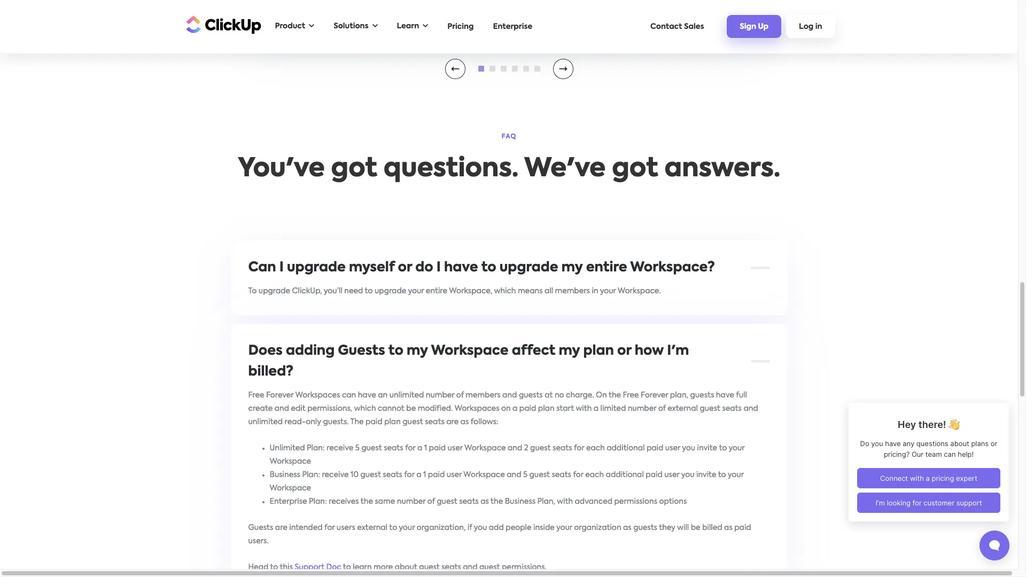 Task type: describe. For each thing, give the bounding box(es) containing it.
0 horizontal spatial or
[[398, 261, 412, 275]]

plan,
[[671, 392, 689, 399]]

upgrade down myself
[[375, 287, 407, 295]]

external inside "free forever workspaces can have an unlimited number of members and guests at no charge. on the free forever plan, guests have full create and edit permissions, which cannot be modified. workspaces on a paid plan start with a limited number of external guest seats and unlimited read-only guests. the paid plan guest seats are as follows:"
[[668, 405, 698, 413]]

this
[[280, 564, 293, 571]]

free forever workspaces can have an unlimited number of members and guests at no charge. on the free forever plan, guests have full create and edit permissions, which cannot be modified. workspaces on a paid plan start with a limited number of external guest seats and unlimited read-only guests. the paid plan guest seats are as follows:
[[248, 392, 759, 426]]

each for 5
[[586, 471, 604, 479]]

10
[[351, 471, 359, 479]]

faq
[[502, 133, 517, 140]]

up
[[759, 23, 769, 31]]

guests inside guests are intended for users external to your organization, if you add people inside your organization as guests they will be billed as paid users.
[[634, 524, 658, 532]]

can
[[342, 392, 356, 399]]

can
[[248, 261, 276, 275]]

billed?
[[248, 366, 294, 379]]

workspace,
[[449, 287, 493, 295]]

at
[[545, 392, 553, 399]]

contact
[[651, 23, 683, 30]]

edit
[[291, 405, 306, 413]]

pricing
[[448, 23, 474, 30]]

adding
[[286, 345, 335, 358]]

organization
[[575, 524, 622, 532]]

5 inside business plan: receive 10 guest seats for a 1 paid user workspace and 5 guest seats for each additional paid user you invite to your workspace
[[524, 471, 528, 479]]

head
[[248, 564, 269, 571]]

contact sales
[[651, 23, 705, 30]]

advanced
[[575, 498, 613, 506]]

2 danielle t image from the left
[[559, 67, 568, 71]]

pricing link
[[442, 17, 479, 36]]

answers.
[[665, 156, 781, 182]]

and down full
[[744, 405, 759, 413]]

2 vertical spatial plan
[[385, 419, 401, 426]]

2 horizontal spatial of
[[659, 405, 666, 413]]

create
[[248, 405, 273, 413]]

plan: for unlimited
[[307, 445, 325, 452]]

0 horizontal spatial have
[[358, 392, 376, 399]]

the inside "free forever workspaces can have an unlimited number of members and guests at no charge. on the free forever plan, guests have full create and edit permissions, which cannot be modified. workspaces on a paid plan start with a limited number of external guest seats and unlimited read-only guests. the paid plan guest seats are as follows:"
[[609, 392, 622, 399]]

billed
[[703, 524, 723, 532]]

unlimited
[[270, 445, 305, 452]]

2
[[525, 445, 529, 452]]

seats down full
[[723, 405, 742, 413]]

1 free from the left
[[248, 392, 264, 399]]

means
[[518, 287, 543, 295]]

danielle t
[[269, 26, 311, 35]]

log
[[800, 23, 814, 31]]

log in
[[800, 23, 823, 31]]

2 forever from the left
[[641, 392, 669, 399]]

they
[[660, 524, 676, 532]]

sign up button
[[728, 15, 782, 38]]

to upgrade clickup, you'll need to upgrade your entire workspace, which means all members in your workspace.
[[248, 287, 661, 295]]

enterprise for enterprise plan: receives the same number of guest seats as the business plan, with advanced permissions options
[[270, 498, 307, 506]]

options
[[660, 498, 687, 506]]

danielle
[[269, 26, 304, 35]]

plan: for business
[[302, 471, 320, 479]]

intended
[[289, 524, 323, 532]]

plan,
[[538, 498, 556, 506]]

or inside does adding guests to my workspace affect my plan or how i'm billed?
[[618, 345, 632, 358]]

user up enterprise plan: receives the same number of guest seats as the business plan, with advanced permissions options at the bottom
[[447, 471, 462, 479]]

learn
[[353, 564, 372, 571]]

are inside "free forever workspaces can have an unlimited number of members and guests at no charge. on the free forever plan, guests have full create and edit permissions, which cannot be modified. workspaces on a paid plan start with a limited number of external guest seats and unlimited read-only guests. the paid plan guest seats are as follows:"
[[447, 419, 459, 426]]

1 horizontal spatial which
[[495, 287, 516, 295]]

product
[[275, 22, 305, 30]]

0 horizontal spatial of
[[428, 498, 435, 506]]

log in link
[[787, 15, 836, 38]]

charge.
[[566, 392, 595, 399]]

to inside does adding guests to my workspace affect my plan or how i'm billed?
[[389, 345, 404, 358]]

inside
[[534, 524, 555, 532]]

all
[[545, 287, 554, 295]]

enterprise for enterprise
[[493, 23, 533, 30]]

0 vertical spatial number
[[426, 392, 455, 399]]

0 horizontal spatial guests
[[519, 392, 543, 399]]

1 danielle t image from the left
[[451, 67, 460, 71]]

enterprise plan: receives the same number of guest seats as the business plan, with advanced permissions options
[[270, 498, 687, 506]]

danielle t link
[[258, 0, 761, 43]]

1 horizontal spatial members
[[555, 287, 590, 295]]

if
[[468, 524, 472, 532]]

need
[[345, 287, 363, 295]]

no
[[555, 392, 565, 399]]

clickup,
[[292, 287, 322, 295]]

0 horizontal spatial workspaces
[[295, 392, 340, 399]]

follows:
[[471, 419, 499, 426]]

1 vertical spatial with
[[557, 498, 573, 506]]

external inside guests are intended for users external to your organization, if you add people inside your organization as guests they will be billed as paid users.
[[357, 524, 388, 532]]

enterprise link
[[488, 17, 538, 36]]

how
[[635, 345, 664, 358]]

permissions
[[615, 498, 658, 506]]

1 i from the left
[[280, 261, 284, 275]]

the
[[351, 419, 364, 426]]

guests inside guests are intended for users external to your organization, if you add people inside your organization as guests they will be billed as paid users.
[[248, 524, 273, 532]]

contact sales button
[[646, 17, 710, 36]]

t
[[306, 26, 311, 35]]

each for 2
[[587, 445, 605, 452]]

with inside "free forever workspaces can have an unlimited number of members and guests at no charge. on the free forever plan, guests have full create and edit permissions, which cannot be modified. workspaces on a paid plan start with a limited number of external guest seats and unlimited read-only guests. the paid plan guest seats are as follows:"
[[576, 405, 592, 413]]

your inside unlimited plan: receive 5 guest seats for a 1 paid user workspace and 2 guest seats for each additional paid user you invite to your workspace
[[729, 445, 745, 452]]

add
[[489, 524, 504, 532]]

plan inside does adding guests to my workspace affect my plan or how i'm billed?
[[584, 345, 614, 358]]

permissions,
[[308, 405, 353, 413]]

learn
[[397, 22, 419, 30]]

can i upgrade myself or do i have to upgrade my entire workspace?
[[248, 261, 716, 275]]

users.
[[248, 538, 269, 545]]

2 free from the left
[[623, 392, 639, 399]]

doc
[[327, 564, 342, 571]]

0 horizontal spatial the
[[361, 498, 373, 506]]

in inside the 'log in' link
[[816, 23, 823, 31]]

seats up if
[[460, 498, 479, 506]]

workspace?
[[631, 261, 716, 275]]

on
[[502, 405, 511, 413]]

1 horizontal spatial the
[[491, 498, 503, 506]]

support
[[295, 564, 325, 571]]

upgrade up the 'clickup,'
[[287, 261, 346, 275]]

solutions
[[334, 22, 369, 30]]

invite for business plan: receive 10 guest seats for a 1 paid user workspace and 5 guest seats for each additional paid user you invite to your workspace
[[697, 471, 717, 479]]

members inside "free forever workspaces can have an unlimited number of members and guests at no charge. on the free forever plan, guests have full create and edit permissions, which cannot be modified. workspaces on a paid plan start with a limited number of external guest seats and unlimited read-only guests. the paid plan guest seats are as follows:"
[[466, 392, 501, 399]]

1 vertical spatial unlimited
[[248, 419, 283, 426]]

permissions.
[[502, 564, 547, 571]]

receives
[[329, 498, 359, 506]]

0 horizontal spatial entire
[[426, 287, 448, 295]]

product button
[[270, 16, 320, 37]]

head to this support doc to learn more about guest seats and guest permissions.
[[248, 564, 547, 571]]

plan: for enterprise
[[309, 498, 327, 506]]

1 forever from the left
[[266, 392, 294, 399]]

1 horizontal spatial entire
[[587, 261, 628, 275]]

guests inside does adding guests to my workspace affect my plan or how i'm billed?
[[338, 345, 386, 358]]

full
[[737, 392, 748, 399]]

seats up 'plan,'
[[552, 471, 572, 479]]

business plan: receive 10 guest seats for a 1 paid user workspace and 5 guest seats for each additional paid user you invite to your workspace
[[270, 471, 744, 492]]

we've
[[525, 156, 606, 182]]

to inside business plan: receive 10 guest seats for a 1 paid user workspace and 5 guest seats for each additional paid user you invite to your workspace
[[719, 471, 727, 479]]

upgrade right to
[[259, 287, 290, 295]]

be inside "free forever workspaces can have an unlimited number of members and guests at no charge. on the free forever plan, guests have full create and edit permissions, which cannot be modified. workspaces on a paid plan start with a limited number of external guest seats and unlimited read-only guests. the paid plan guest seats are as follows:"
[[407, 405, 416, 413]]

and inside unlimited plan: receive 5 guest seats for a 1 paid user workspace and 2 guest seats for each additional paid user you invite to your workspace
[[508, 445, 523, 452]]

will
[[678, 524, 690, 532]]

an
[[378, 392, 388, 399]]

guests are intended for users external to your organization, if you add people inside your organization as guests they will be billed as paid users.
[[248, 524, 752, 545]]



Task type: vqa. For each thing, say whether or not it's contained in the screenshot.
5 inside Unlimited Plan: receive 5 guest seats for a 1 paid user Workspace and 2 guest seats for each additional paid user you invite to your Workspace
yes



Task type: locate. For each thing, give the bounding box(es) containing it.
you
[[683, 445, 696, 452], [682, 471, 695, 479], [474, 524, 487, 532]]

1 inside business plan: receive 10 guest seats for a 1 paid user workspace and 5 guest seats for each additional paid user you invite to your workspace
[[424, 471, 426, 479]]

i right the can
[[280, 261, 284, 275]]

same
[[375, 498, 395, 506]]

2 got from the left
[[613, 156, 659, 182]]

plan: down unlimited
[[302, 471, 320, 479]]

you inside guests are intended for users external to your organization, if you add people inside your organization as guests they will be billed as paid users.
[[474, 524, 487, 532]]

1 horizontal spatial got
[[613, 156, 659, 182]]

1 vertical spatial receive
[[322, 471, 349, 479]]

0 vertical spatial be
[[407, 405, 416, 413]]

in right log
[[816, 23, 823, 31]]

and down unlimited plan: receive 5 guest seats for a 1 paid user workspace and 2 guest seats for each additional paid user you invite to your workspace
[[507, 471, 522, 479]]

1 horizontal spatial plan
[[538, 405, 555, 413]]

1 vertical spatial guests
[[248, 524, 273, 532]]

business down business plan: receive 10 guest seats for a 1 paid user workspace and 5 guest seats for each additional paid user you invite to your workspace
[[505, 498, 536, 506]]

user
[[448, 445, 463, 452], [666, 445, 681, 452], [447, 471, 462, 479], [665, 471, 680, 479]]

guests up 'can'
[[338, 345, 386, 358]]

receive
[[327, 445, 354, 452], [322, 471, 349, 479]]

1 vertical spatial you
[[682, 471, 695, 479]]

i right do
[[437, 261, 441, 275]]

clickup image
[[183, 14, 261, 34]]

1 horizontal spatial 5
[[524, 471, 528, 479]]

1 vertical spatial 1
[[424, 471, 426, 479]]

have left full
[[717, 392, 735, 399]]

receive inside business plan: receive 10 guest seats for a 1 paid user workspace and 5 guest seats for each additional paid user you invite to your workspace
[[322, 471, 349, 479]]

0 vertical spatial of
[[457, 392, 464, 399]]

0 horizontal spatial got
[[331, 156, 378, 182]]

1 horizontal spatial free
[[623, 392, 639, 399]]

0 vertical spatial entire
[[587, 261, 628, 275]]

0 vertical spatial enterprise
[[493, 23, 533, 30]]

in
[[816, 23, 823, 31], [592, 287, 599, 295]]

of up organization,
[[428, 498, 435, 506]]

as right billed
[[725, 524, 733, 532]]

be right will
[[691, 524, 701, 532]]

and left edit
[[275, 405, 289, 413]]

0 vertical spatial are
[[447, 419, 459, 426]]

0 vertical spatial business
[[270, 471, 301, 479]]

5 down the
[[356, 445, 360, 452]]

plan up on
[[584, 345, 614, 358]]

1 vertical spatial are
[[275, 524, 288, 532]]

1
[[425, 445, 427, 452], [424, 471, 426, 479]]

the
[[609, 392, 622, 399], [361, 498, 373, 506], [491, 498, 503, 506]]

0 vertical spatial members
[[555, 287, 590, 295]]

plan:
[[307, 445, 325, 452], [302, 471, 320, 479], [309, 498, 327, 506]]

receive left 10
[[322, 471, 349, 479]]

learn button
[[392, 16, 434, 37]]

enterprise up the testimonial navigation "navigation"
[[493, 23, 533, 30]]

only
[[306, 419, 321, 426]]

1 horizontal spatial external
[[668, 405, 698, 413]]

about
[[395, 564, 418, 571]]

receive inside unlimited plan: receive 5 guest seats for a 1 paid user workspace and 2 guest seats for each additional paid user you invite to your workspace
[[327, 445, 354, 452]]

of down does adding guests to my workspace affect my plan or how i'm billed?
[[457, 392, 464, 399]]

0 horizontal spatial are
[[275, 524, 288, 532]]

have left an
[[358, 392, 376, 399]]

invite for unlimited plan: receive 5 guest seats for a 1 paid user workspace and 2 guest seats for each additional paid user you invite to your workspace
[[698, 445, 718, 452]]

workspaces up follows:
[[455, 405, 500, 413]]

seats right 2
[[553, 445, 573, 452]]

guests right 'plan,'
[[691, 392, 715, 399]]

be right cannot on the left of page
[[407, 405, 416, 413]]

be inside guests are intended for users external to your organization, if you add people inside your organization as guests they will be billed as paid users.
[[691, 524, 701, 532]]

receive for 5
[[327, 445, 354, 452]]

with
[[576, 405, 592, 413], [557, 498, 573, 506]]

user up options
[[665, 471, 680, 479]]

as down 'permissions'
[[624, 524, 632, 532]]

of right limited
[[659, 405, 666, 413]]

free up create
[[248, 392, 264, 399]]

you'll
[[324, 287, 343, 295]]

1 horizontal spatial i
[[437, 261, 441, 275]]

1 vertical spatial additional
[[606, 471, 644, 479]]

does
[[248, 345, 283, 358]]

0 horizontal spatial i
[[280, 261, 284, 275]]

and inside business plan: receive 10 guest seats for a 1 paid user workspace and 5 guest seats for each additional paid user you invite to your workspace
[[507, 471, 522, 479]]

each down limited
[[587, 445, 605, 452]]

which left means
[[495, 287, 516, 295]]

are left intended
[[275, 524, 288, 532]]

additional inside business plan: receive 10 guest seats for a 1 paid user workspace and 5 guest seats for each additional paid user you invite to your workspace
[[606, 471, 644, 479]]

additional for 2
[[607, 445, 645, 452]]

0 vertical spatial each
[[587, 445, 605, 452]]

be
[[407, 405, 416, 413], [691, 524, 701, 532]]

1 for 10
[[424, 471, 426, 479]]

1 vertical spatial plan
[[538, 405, 555, 413]]

1 horizontal spatial enterprise
[[493, 23, 533, 30]]

2 vertical spatial of
[[428, 498, 435, 506]]

with right 'plan,'
[[557, 498, 573, 506]]

unlimited up cannot on the left of page
[[390, 392, 424, 399]]

cannot
[[378, 405, 405, 413]]

read-
[[285, 419, 306, 426]]

1 vertical spatial enterprise
[[270, 498, 307, 506]]

0 vertical spatial unlimited
[[390, 392, 424, 399]]

you for business plan: receive 10 guest seats for a 1 paid user workspace and 5 guest seats for each additional paid user you invite to your workspace
[[682, 471, 695, 479]]

members
[[555, 287, 590, 295], [466, 392, 501, 399]]

1 horizontal spatial forever
[[641, 392, 669, 399]]

my
[[562, 261, 583, 275], [407, 345, 428, 358], [559, 345, 580, 358]]

members up follows:
[[466, 392, 501, 399]]

2 horizontal spatial plan
[[584, 345, 614, 358]]

free
[[248, 392, 264, 399], [623, 392, 639, 399]]

0 vertical spatial with
[[576, 405, 592, 413]]

number right same
[[397, 498, 426, 506]]

which inside "free forever workspaces can have an unlimited number of members and guests at no charge. on the free forever plan, guests have full create and edit permissions, which cannot be modified. workspaces on a paid plan start with a limited number of external guest seats and unlimited read-only guests. the paid plan guest seats are as follows:"
[[354, 405, 376, 413]]

number up modified.
[[426, 392, 455, 399]]

1 horizontal spatial guests
[[338, 345, 386, 358]]

and down if
[[463, 564, 478, 571]]

does adding guests to my workspace affect my plan or how i'm billed?
[[248, 345, 690, 379]]

for
[[405, 445, 416, 452], [574, 445, 585, 452], [405, 471, 415, 479], [574, 471, 584, 479], [325, 524, 335, 532]]

you inside unlimited plan: receive 5 guest seats for a 1 paid user workspace and 2 guest seats for each additional paid user you invite to your workspace
[[683, 445, 696, 452]]

testimonial navigation navigation
[[478, 66, 540, 72]]

people
[[506, 524, 532, 532]]

free up limited
[[623, 392, 639, 399]]

guests left 'they'
[[634, 524, 658, 532]]

0 horizontal spatial with
[[557, 498, 573, 506]]

1 got from the left
[[331, 156, 378, 182]]

you've got questions. we've got answers.
[[238, 156, 781, 182]]

1 vertical spatial external
[[357, 524, 388, 532]]

business inside business plan: receive 10 guest seats for a 1 paid user workspace and 5 guest seats for each additional paid user you invite to your workspace
[[270, 471, 301, 479]]

sign up
[[740, 23, 769, 31]]

and left 2
[[508, 445, 523, 452]]

in left workspace.
[[592, 287, 599, 295]]

0 horizontal spatial 5
[[356, 445, 360, 452]]

or
[[398, 261, 412, 275], [618, 345, 632, 358]]

0 horizontal spatial danielle t image
[[451, 67, 460, 71]]

with down charge.
[[576, 405, 592, 413]]

have up to upgrade clickup, you'll need to upgrade your entire workspace, which means all members in your workspace.
[[444, 261, 478, 275]]

0 vertical spatial invite
[[698, 445, 718, 452]]

your inside business plan: receive 10 guest seats for a 1 paid user workspace and 5 guest seats for each additional paid user you invite to your workspace
[[728, 471, 744, 479]]

start
[[557, 405, 574, 413]]

users
[[337, 524, 356, 532]]

1 horizontal spatial unlimited
[[390, 392, 424, 399]]

which
[[495, 287, 516, 295], [354, 405, 376, 413]]

0 horizontal spatial be
[[407, 405, 416, 413]]

to inside unlimited plan: receive 5 guest seats for a 1 paid user workspace and 2 guest seats for each additional paid user you invite to your workspace
[[720, 445, 728, 452]]

support doc link
[[295, 564, 342, 571]]

upgrade
[[287, 261, 346, 275], [500, 261, 559, 275], [259, 287, 290, 295], [375, 287, 407, 295]]

forever left 'plan,'
[[641, 392, 669, 399]]

organization,
[[417, 524, 466, 532]]

1 vertical spatial or
[[618, 345, 632, 358]]

0 vertical spatial additional
[[607, 445, 645, 452]]

questions.
[[384, 156, 519, 182]]

user down modified.
[[448, 445, 463, 452]]

0 vertical spatial plan:
[[307, 445, 325, 452]]

1 horizontal spatial guests
[[634, 524, 658, 532]]

1 horizontal spatial of
[[457, 392, 464, 399]]

1 vertical spatial which
[[354, 405, 376, 413]]

to inside guests are intended for users external to your organization, if you add people inside your organization as guests they will be billed as paid users.
[[389, 524, 397, 532]]

members right all
[[555, 287, 590, 295]]

number
[[426, 392, 455, 399], [628, 405, 657, 413], [397, 498, 426, 506]]

unlimited down create
[[248, 419, 283, 426]]

the left same
[[361, 498, 373, 506]]

plan: down only
[[307, 445, 325, 452]]

guest
[[700, 405, 721, 413], [403, 419, 423, 426], [362, 445, 382, 452], [531, 445, 551, 452], [361, 471, 381, 479], [530, 471, 550, 479], [437, 498, 458, 506], [419, 564, 440, 571], [480, 564, 500, 571]]

1 vertical spatial workspaces
[[455, 405, 500, 413]]

1 horizontal spatial have
[[444, 261, 478, 275]]

1 vertical spatial plan:
[[302, 471, 320, 479]]

0 horizontal spatial which
[[354, 405, 376, 413]]

external down 'plan,'
[[668, 405, 698, 413]]

2 horizontal spatial guests
[[691, 392, 715, 399]]

user down 'plan,'
[[666, 445, 681, 452]]

unlimited plan: receive 5 guest seats for a 1 paid user workspace and 2 guest seats for each additional paid user you invite to your workspace
[[270, 445, 745, 466]]

additional down limited
[[607, 445, 645, 452]]

i
[[280, 261, 284, 275], [437, 261, 441, 275]]

1 vertical spatial invite
[[697, 471, 717, 479]]

0 vertical spatial 5
[[356, 445, 360, 452]]

and up on
[[503, 392, 517, 399]]

enterprise up intended
[[270, 498, 307, 506]]

1 vertical spatial entire
[[426, 287, 448, 295]]

a inside business plan: receive 10 guest seats for a 1 paid user workspace and 5 guest seats for each additional paid user you invite to your workspace
[[417, 471, 422, 479]]

guests
[[338, 345, 386, 358], [248, 524, 273, 532]]

a
[[513, 405, 518, 413], [594, 405, 599, 413], [418, 445, 423, 452], [417, 471, 422, 479]]

1 horizontal spatial danielle t image
[[559, 67, 568, 71]]

do
[[416, 261, 434, 275]]

0 horizontal spatial plan
[[385, 419, 401, 426]]

5
[[356, 445, 360, 452], [524, 471, 528, 479]]

5 down 2
[[524, 471, 528, 479]]

of
[[457, 392, 464, 399], [659, 405, 666, 413], [428, 498, 435, 506]]

you for unlimited plan: receive 5 guest seats for a 1 paid user workspace and 2 guest seats for each additional paid user you invite to your workspace
[[683, 445, 696, 452]]

affect
[[512, 345, 556, 358]]

or left do
[[398, 261, 412, 275]]

workspaces up permissions,
[[295, 392, 340, 399]]

0 vertical spatial in
[[816, 23, 823, 31]]

seats down cannot on the left of page
[[384, 445, 404, 452]]

plan: inside unlimited plan: receive 5 guest seats for a 1 paid user workspace and 2 guest seats for each additional paid user you invite to your workspace
[[307, 445, 325, 452]]

receive down the guests. at left bottom
[[327, 445, 354, 452]]

guests up users.
[[248, 524, 273, 532]]

each inside unlimited plan: receive 5 guest seats for a 1 paid user workspace and 2 guest seats for each additional paid user you invite to your workspace
[[587, 445, 605, 452]]

additional inside unlimited plan: receive 5 guest seats for a 1 paid user workspace and 2 guest seats for each additional paid user you invite to your workspace
[[607, 445, 645, 452]]

2 vertical spatial number
[[397, 498, 426, 506]]

0 horizontal spatial free
[[248, 392, 264, 399]]

as
[[461, 419, 469, 426], [481, 498, 489, 506], [624, 524, 632, 532], [725, 524, 733, 532]]

1 vertical spatial number
[[628, 405, 657, 413]]

guests left at
[[519, 392, 543, 399]]

invite inside business plan: receive 10 guest seats for a 1 paid user workspace and 5 guest seats for each additional paid user you invite to your workspace
[[697, 471, 717, 479]]

5 inside unlimited plan: receive 5 guest seats for a 1 paid user workspace and 2 guest seats for each additional paid user you invite to your workspace
[[356, 445, 360, 452]]

on
[[596, 392, 607, 399]]

more
[[374, 564, 393, 571]]

plan down cannot on the left of page
[[385, 419, 401, 426]]

1 horizontal spatial in
[[816, 23, 823, 31]]

1 horizontal spatial or
[[618, 345, 632, 358]]

are inside guests are intended for users external to your organization, if you add people inside your organization as guests they will be billed as paid users.
[[275, 524, 288, 532]]

2 vertical spatial plan:
[[309, 498, 327, 506]]

forever up edit
[[266, 392, 294, 399]]

0 horizontal spatial enterprise
[[270, 498, 307, 506]]

1 for 5
[[425, 445, 427, 452]]

each
[[587, 445, 605, 452], [586, 471, 604, 479]]

have
[[444, 261, 478, 275], [358, 392, 376, 399], [717, 392, 735, 399]]

for inside guests are intended for users external to your organization, if you add people inside your organization as guests they will be billed as paid users.
[[325, 524, 335, 532]]

seats down organization,
[[442, 564, 461, 571]]

0 horizontal spatial business
[[270, 471, 301, 479]]

0 vertical spatial which
[[495, 287, 516, 295]]

each inside business plan: receive 10 guest seats for a 1 paid user workspace and 5 guest seats for each additional paid user you invite to your workspace
[[586, 471, 604, 479]]

modified.
[[418, 405, 453, 413]]

entire up workspace.
[[587, 261, 628, 275]]

1 vertical spatial of
[[659, 405, 666, 413]]

you've
[[238, 156, 325, 182]]

entire
[[587, 261, 628, 275], [426, 287, 448, 295]]

2 i from the left
[[437, 261, 441, 275]]

receive for 10
[[322, 471, 349, 479]]

upgrade up means
[[500, 261, 559, 275]]

0 vertical spatial plan
[[584, 345, 614, 358]]

0 horizontal spatial external
[[357, 524, 388, 532]]

external
[[668, 405, 698, 413], [357, 524, 388, 532]]

plan: left receives
[[309, 498, 327, 506]]

1 horizontal spatial be
[[691, 524, 701, 532]]

plan: inside business plan: receive 10 guest seats for a 1 paid user workspace and 5 guest seats for each additional paid user you invite to your workspace
[[302, 471, 320, 479]]

you inside business plan: receive 10 guest seats for a 1 paid user workspace and 5 guest seats for each additional paid user you invite to your workspace
[[682, 471, 695, 479]]

additional for 5
[[606, 471, 644, 479]]

0 horizontal spatial members
[[466, 392, 501, 399]]

plan down at
[[538, 405, 555, 413]]

0 vertical spatial workspaces
[[295, 392, 340, 399]]

which up the
[[354, 405, 376, 413]]

as up add
[[481, 498, 489, 506]]

2 horizontal spatial have
[[717, 392, 735, 399]]

as left follows:
[[461, 419, 469, 426]]

the right on
[[609, 392, 622, 399]]

0 vertical spatial 1
[[425, 445, 427, 452]]

paid inside guests are intended for users external to your organization, if you add people inside your organization as guests they will be billed as paid users.
[[735, 524, 752, 532]]

1 inside unlimited plan: receive 5 guest seats for a 1 paid user workspace and 2 guest seats for each additional paid user you invite to your workspace
[[425, 445, 427, 452]]

seats down modified.
[[425, 419, 445, 426]]

danielle t image
[[451, 67, 460, 71], [559, 67, 568, 71]]

the down business plan: receive 10 guest seats for a 1 paid user workspace and 5 guest seats for each additional paid user you invite to your workspace
[[491, 498, 503, 506]]

a inside unlimited plan: receive 5 guest seats for a 1 paid user workspace and 2 guest seats for each additional paid user you invite to your workspace
[[418, 445, 423, 452]]

sales
[[685, 23, 705, 30]]

business down unlimited
[[270, 471, 301, 479]]

0 vertical spatial guests
[[338, 345, 386, 358]]

additional up 'permissions'
[[606, 471, 644, 479]]

0 vertical spatial you
[[683, 445, 696, 452]]

number right limited
[[628, 405, 657, 413]]

1 horizontal spatial business
[[505, 498, 536, 506]]

got
[[331, 156, 378, 182], [613, 156, 659, 182]]

solutions button
[[328, 16, 383, 37]]

0 horizontal spatial forever
[[266, 392, 294, 399]]

1 vertical spatial business
[[505, 498, 536, 506]]

workspaces
[[295, 392, 340, 399], [455, 405, 500, 413]]

unlimited
[[390, 392, 424, 399], [248, 419, 283, 426]]

0 vertical spatial or
[[398, 261, 412, 275]]

entire down do
[[426, 287, 448, 295]]

invite inside unlimited plan: receive 5 guest seats for a 1 paid user workspace and 2 guest seats for each additional paid user you invite to your workspace
[[698, 445, 718, 452]]

0 horizontal spatial in
[[592, 287, 599, 295]]

business
[[270, 471, 301, 479], [505, 498, 536, 506]]

0 vertical spatial external
[[668, 405, 698, 413]]

0 horizontal spatial unlimited
[[248, 419, 283, 426]]

external right users
[[357, 524, 388, 532]]

as inside "free forever workspaces can have an unlimited number of members and guests at no charge. on the free forever plan, guests have full create and edit permissions, which cannot be modified. workspaces on a paid plan start with a limited number of external guest seats and unlimited read-only guests. the paid plan guest seats are as follows:"
[[461, 419, 469, 426]]

0 vertical spatial receive
[[327, 445, 354, 452]]

additional
[[607, 445, 645, 452], [606, 471, 644, 479]]

each up advanced
[[586, 471, 604, 479]]

1 horizontal spatial with
[[576, 405, 592, 413]]

1 horizontal spatial are
[[447, 419, 459, 426]]

workspace inside does adding guests to my workspace affect my plan or how i'm billed?
[[431, 345, 509, 358]]

are down modified.
[[447, 419, 459, 426]]

workspace.
[[618, 287, 661, 295]]

or left how
[[618, 345, 632, 358]]

guests.
[[323, 419, 349, 426]]

seats up same
[[383, 471, 403, 479]]

2 horizontal spatial the
[[609, 392, 622, 399]]



